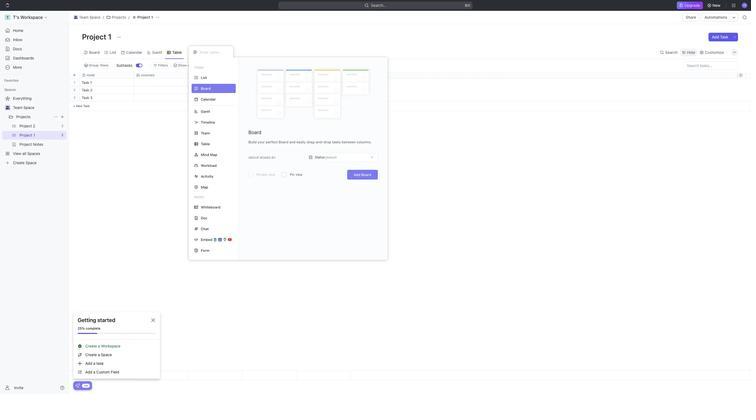 Task type: vqa. For each thing, say whether or not it's contained in the screenshot.
Questions within Custom Fields element
no



Task type: locate. For each thing, give the bounding box(es) containing it.
press space to select this row. row containing task 3
[[80, 94, 351, 102]]

‎task up ‎task 2
[[82, 80, 89, 85]]

calendar up subtasks button
[[126, 50, 142, 55]]

0 horizontal spatial new
[[76, 104, 82, 108]]

1 horizontal spatial projects link
[[105, 14, 127, 21]]

1 vertical spatial team space link
[[13, 103, 66, 112]]

a for task
[[93, 362, 95, 366]]

to do cell
[[188, 79, 242, 86], [188, 86, 242, 94], [188, 94, 242, 101]]

1 horizontal spatial project 1
[[138, 15, 153, 20]]

show closed
[[178, 63, 198, 67]]

form
[[201, 249, 210, 253]]

1 horizontal spatial team space
[[79, 15, 100, 20]]

new inside button
[[713, 3, 721, 8]]

0 vertical spatial calendar
[[126, 50, 142, 55]]

1 horizontal spatial 2
[[90, 88, 92, 92]]

a up create a space
[[98, 344, 100, 349]]

2 vertical spatial team
[[201, 131, 210, 135]]

create
[[85, 344, 97, 349], [85, 353, 97, 358]]

0 vertical spatial space
[[90, 15, 100, 20]]

a up task in the bottom of the page
[[98, 353, 100, 358]]

0 vertical spatial team space link
[[72, 14, 102, 21]]

task inside button
[[721, 35, 729, 39]]

drop
[[324, 140, 331, 144]]

1 horizontal spatial gantt
[[201, 109, 210, 114]]

home link
[[2, 26, 67, 35]]

1 vertical spatial project 1
[[82, 32, 113, 41]]

0 horizontal spatial space
[[23, 105, 34, 110]]

1 horizontal spatial table
[[201, 142, 210, 146]]

1 ‎task from the top
[[82, 80, 89, 85]]

0 horizontal spatial table
[[172, 50, 182, 55]]

press space to select this row. row containing ‎task 2
[[80, 86, 351, 95]]

1 to from the top
[[192, 81, 196, 85]]

0 horizontal spatial 2
[[74, 88, 75, 92]]

show
[[178, 63, 187, 67]]

1 to do cell from the top
[[188, 79, 242, 86]]

set priority image
[[296, 79, 304, 87], [296, 87, 304, 95], [296, 94, 304, 102]]

new down "task 3"
[[76, 104, 82, 108]]

hide
[[688, 50, 696, 55]]

build
[[249, 140, 257, 144]]

do
[[197, 81, 201, 85], [197, 89, 201, 92], [197, 96, 201, 100]]

to for ‎task 2
[[192, 89, 196, 92]]

space
[[90, 15, 100, 20], [23, 105, 34, 110], [101, 353, 112, 358]]

row inside grid
[[80, 72, 351, 79]]

projects link
[[105, 14, 127, 21], [16, 113, 51, 121]]

task for new task
[[83, 104, 90, 108]]

and-
[[316, 140, 324, 144]]

1 / from the left
[[103, 15, 104, 20]]

new task
[[76, 104, 90, 108]]

perfect
[[266, 140, 278, 144]]

0 horizontal spatial /
[[103, 15, 104, 20]]

task
[[721, 35, 729, 39], [82, 96, 89, 100], [83, 104, 90, 108]]

0 horizontal spatial map
[[201, 185, 208, 189]]

add inside add task button
[[713, 35, 720, 39]]

task down "task 3"
[[83, 104, 90, 108]]

0 vertical spatial projects link
[[105, 14, 127, 21]]

gantt left table link at the top of page
[[152, 50, 162, 55]]

1 vertical spatial to do
[[192, 89, 201, 92]]

favorites button
[[2, 77, 21, 84]]

task up the customize
[[721, 35, 729, 39]]

create up "add a task"
[[85, 353, 97, 358]]

‎task for ‎task 2
[[82, 88, 89, 92]]

1 row group from the left
[[69, 79, 80, 111]]

press space to select this row. row
[[69, 79, 80, 86], [80, 79, 351, 87], [69, 86, 80, 94], [80, 86, 351, 95], [69, 94, 80, 102], [80, 94, 351, 102], [80, 371, 351, 381]]

1 do from the top
[[197, 81, 201, 85]]

Enter name... field
[[200, 50, 229, 55]]

row group containing 1 2 3
[[69, 79, 80, 111]]

2 create from the top
[[85, 353, 97, 358]]

1 horizontal spatial 3
[[90, 96, 92, 100]]

tree containing team space
[[2, 94, 67, 167]]

1 vertical spatial team
[[13, 105, 22, 110]]

set priority element
[[296, 79, 304, 87], [296, 87, 304, 95], [296, 94, 304, 102]]

2 row group from the left
[[80, 79, 351, 111]]

build your perfect board and easily drag-and-drop tasks between columns.
[[249, 140, 372, 144]]

2 set priority element from the top
[[296, 87, 304, 95]]

by:
[[272, 156, 276, 159]]

dashboards link
[[2, 54, 67, 63]]

1 vertical spatial team space
[[13, 105, 34, 110]]

1 set priority element from the top
[[296, 79, 304, 87]]

user group image
[[74, 16, 78, 19], [6, 106, 10, 109]]

1
[[151, 15, 153, 20], [108, 32, 112, 41], [90, 80, 92, 85], [74, 81, 75, 84]]

a
[[98, 344, 100, 349], [98, 353, 100, 358], [93, 362, 95, 366], [93, 370, 95, 375]]

to do for ‎task 1
[[192, 81, 201, 85]]

create for create a workspace
[[85, 344, 97, 349]]

1 horizontal spatial view
[[296, 173, 303, 177]]

cell
[[134, 79, 188, 86], [242, 79, 297, 86], [134, 86, 188, 94], [242, 86, 297, 94], [134, 94, 188, 101], [242, 94, 297, 101]]

grid containing ‎task 1
[[69, 72, 752, 381]]

drag-
[[307, 140, 316, 144]]

board
[[89, 50, 100, 55], [249, 130, 262, 135], [279, 140, 289, 144], [362, 173, 372, 177]]

0 horizontal spatial list
[[110, 50, 116, 55]]

view button
[[189, 46, 206, 59]]

sidebar navigation
[[0, 11, 69, 395]]

3 row group from the left
[[738, 79, 751, 111]]

1 vertical spatial map
[[201, 185, 208, 189]]

0 horizontal spatial team
[[13, 105, 22, 110]]

invite
[[14, 386, 24, 390]]

1 horizontal spatial team
[[79, 15, 89, 20]]

‎task down the ‎task 1
[[82, 88, 89, 92]]

new
[[713, 3, 721, 8], [76, 104, 82, 108]]

group
[[249, 156, 259, 159]]

list up subtasks button
[[110, 50, 116, 55]]

complete
[[86, 327, 100, 331]]

search
[[666, 50, 678, 55]]

0 horizontal spatial 3
[[74, 96, 75, 99]]

to do for ‎task 2
[[192, 89, 201, 92]]

0 vertical spatial table
[[172, 50, 182, 55]]

2 to do cell from the top
[[188, 86, 242, 94]]

view right pin
[[296, 173, 303, 177]]

2 vertical spatial task
[[83, 104, 90, 108]]

row
[[80, 72, 351, 79]]

view
[[268, 173, 275, 177], [296, 173, 303, 177]]

docs link
[[2, 45, 67, 53]]

projects
[[112, 15, 126, 20], [16, 115, 31, 119]]

1 vertical spatial list
[[201, 75, 207, 80]]

3 to do from the top
[[192, 96, 201, 100]]

project 1
[[138, 15, 153, 20], [82, 32, 113, 41]]

3 left "task 3"
[[74, 96, 75, 99]]

set priority image for 1
[[296, 79, 304, 87]]

1 set priority image from the top
[[296, 79, 304, 87]]

1 horizontal spatial new
[[713, 3, 721, 8]]

to
[[192, 81, 196, 85], [192, 89, 196, 92], [192, 96, 196, 100]]

create up create a space
[[85, 344, 97, 349]]

view right private at the left of the page
[[268, 173, 275, 177]]

project inside 'project 1' link
[[138, 15, 150, 20]]

new up automations
[[713, 3, 721, 8]]

press space to select this row. row containing 3
[[69, 94, 80, 102]]

0 horizontal spatial projects
[[16, 115, 31, 119]]

0 horizontal spatial team space
[[13, 105, 34, 110]]

1 vertical spatial new
[[76, 104, 82, 108]]

0 vertical spatial projects
[[112, 15, 126, 20]]

2 vertical spatial to do
[[192, 96, 201, 100]]

pin view
[[290, 173, 303, 177]]

0 vertical spatial create
[[85, 344, 97, 349]]

calendar up timeline
[[201, 97, 216, 101]]

0 vertical spatial task
[[721, 35, 729, 39]]

0 vertical spatial project 1
[[138, 15, 153, 20]]

to do cell for ‎task 2
[[188, 86, 242, 94]]

1 vertical spatial gantt
[[201, 109, 210, 114]]

new for new
[[713, 3, 721, 8]]

0 horizontal spatial team space link
[[13, 103, 66, 112]]

1 vertical spatial projects link
[[16, 113, 51, 121]]

1 vertical spatial table
[[201, 142, 210, 146]]

map
[[210, 153, 217, 157], [201, 185, 208, 189]]

2 view from the left
[[296, 173, 303, 177]]

1 vertical spatial calendar
[[201, 97, 216, 101]]

gantt up timeline
[[201, 109, 210, 114]]

2 vertical spatial to do cell
[[188, 94, 242, 101]]

team space link
[[72, 14, 102, 21], [13, 103, 66, 112]]

list down tasks
[[201, 75, 207, 80]]

3 set priority element from the top
[[296, 94, 304, 102]]

table up show
[[172, 50, 182, 55]]

tasks
[[332, 140, 341, 144]]

0 vertical spatial do
[[197, 81, 201, 85]]

1 vertical spatial create
[[85, 353, 97, 358]]

3 down ‎task 2
[[90, 96, 92, 100]]

2 to do from the top
[[192, 89, 201, 92]]

3 to do cell from the top
[[188, 94, 242, 101]]

0 horizontal spatial calendar
[[126, 50, 142, 55]]

status
[[315, 156, 325, 160]]

a left task in the bottom of the page
[[93, 362, 95, 366]]

1 vertical spatial to do cell
[[188, 86, 242, 94]]

1 view from the left
[[268, 173, 275, 177]]

table up the mind
[[201, 142, 210, 146]]

2 inside 1 2 3
[[74, 88, 75, 92]]

customize button
[[699, 49, 726, 56]]

to do
[[192, 81, 201, 85], [192, 89, 201, 92], [192, 96, 201, 100]]

1 horizontal spatial /
[[129, 15, 130, 20]]

search...
[[371, 3, 387, 8]]

2 vertical spatial to
[[192, 96, 196, 100]]

1 horizontal spatial user group image
[[74, 16, 78, 19]]

board link
[[88, 49, 100, 56]]

0 horizontal spatial user group image
[[6, 106, 10, 109]]

1 vertical spatial projects
[[16, 115, 31, 119]]

add task button
[[709, 33, 732, 41]]

3
[[90, 96, 92, 100], [74, 96, 75, 99]]

tree inside sidebar navigation
[[2, 94, 67, 167]]

1 vertical spatial do
[[197, 89, 201, 92]]

0 vertical spatial new
[[713, 3, 721, 8]]

list
[[110, 50, 116, 55], [201, 75, 207, 80]]

0 horizontal spatial view
[[268, 173, 275, 177]]

task 3
[[82, 96, 92, 100]]

2 up "task 3"
[[90, 88, 92, 92]]

0 vertical spatial to do
[[192, 81, 201, 85]]

2 vertical spatial space
[[101, 353, 112, 358]]

0 vertical spatial team space
[[79, 15, 100, 20]]

gantt
[[152, 50, 162, 55], [201, 109, 210, 114]]

0 vertical spatial map
[[210, 153, 217, 157]]

2 horizontal spatial space
[[101, 353, 112, 358]]

2 to from the top
[[192, 89, 196, 92]]

calendar
[[126, 50, 142, 55], [201, 97, 216, 101]]

1 vertical spatial space
[[23, 105, 34, 110]]

1 vertical spatial task
[[82, 96, 89, 100]]

view for pin view
[[296, 173, 303, 177]]

1 vertical spatial ‎task
[[82, 88, 89, 92]]

3 to from the top
[[192, 96, 196, 100]]

automations button
[[702, 13, 731, 21]]

0 vertical spatial to
[[192, 81, 196, 85]]

0 horizontal spatial project
[[82, 32, 106, 41]]

1 to do from the top
[[192, 81, 201, 85]]

team space
[[79, 15, 100, 20], [13, 105, 34, 110]]

tree
[[2, 94, 67, 167]]

add
[[713, 35, 720, 39], [354, 173, 361, 177], [85, 362, 92, 366], [85, 370, 92, 375]]

1 horizontal spatial list
[[201, 75, 207, 80]]

1 horizontal spatial team space link
[[72, 14, 102, 21]]

2
[[90, 88, 92, 92], [74, 88, 75, 92]]

0 horizontal spatial gantt
[[152, 50, 162, 55]]

map right the mind
[[210, 153, 217, 157]]

1 vertical spatial to
[[192, 89, 196, 92]]

closed
[[188, 63, 198, 67]]

1 vertical spatial project
[[82, 32, 106, 41]]

0 vertical spatial to do cell
[[188, 79, 242, 86]]

map down activity
[[201, 185, 208, 189]]

a down "add a task"
[[93, 370, 95, 375]]

task down ‎task 2
[[82, 96, 89, 100]]

press space to select this row. row containing ‎task 1
[[80, 79, 351, 87]]

1 vertical spatial user group image
[[6, 106, 10, 109]]

add for add board
[[354, 173, 361, 177]]

0 vertical spatial list
[[110, 50, 116, 55]]

a for workspace
[[98, 344, 100, 349]]

create a workspace
[[85, 344, 121, 349]]

3 set priority image from the top
[[296, 94, 304, 102]]

1 create from the top
[[85, 344, 97, 349]]

row group
[[69, 79, 80, 111], [80, 79, 351, 111], [738, 79, 751, 111]]

2 do from the top
[[197, 89, 201, 92]]

3 do from the top
[[197, 96, 201, 100]]

2 vertical spatial do
[[197, 96, 201, 100]]

1 horizontal spatial project
[[138, 15, 150, 20]]

1 horizontal spatial map
[[210, 153, 217, 157]]

‎task
[[82, 80, 89, 85], [82, 88, 89, 92]]

0 horizontal spatial projects link
[[16, 113, 51, 121]]

subtasks
[[116, 63, 133, 68]]

2 set priority image from the top
[[296, 87, 304, 95]]

grid
[[69, 72, 752, 381]]

2 left ‎task 2
[[74, 88, 75, 92]]

0 vertical spatial project
[[138, 15, 150, 20]]

to do cell for task 3
[[188, 94, 242, 101]]

0 vertical spatial ‎task
[[82, 80, 89, 85]]

2 ‎task from the top
[[82, 88, 89, 92]]

project
[[138, 15, 150, 20], [82, 32, 106, 41]]

2 / from the left
[[129, 15, 130, 20]]



Task type: describe. For each thing, give the bounding box(es) containing it.
calendar link
[[125, 49, 142, 56]]

set priority element for 3
[[296, 94, 304, 102]]

chat
[[201, 227, 209, 231]]

press space to select this row. row containing 1
[[69, 79, 80, 86]]

1 inside 1 2 3
[[74, 81, 75, 84]]

team space link inside tree
[[13, 103, 66, 112]]

to for task 3
[[192, 96, 196, 100]]

task
[[96, 362, 104, 366]]

#
[[73, 73, 75, 77]]

board
[[260, 156, 271, 159]]

inbox
[[13, 37, 22, 42]]

a for custom
[[93, 370, 95, 375]]

Search tasks... text field
[[684, 61, 738, 70]]

project 1 link
[[131, 14, 154, 21]]

view
[[196, 50, 205, 55]]

tasks
[[194, 66, 204, 69]]

inbox link
[[2, 35, 67, 44]]

2 for 1
[[74, 88, 75, 92]]

0 vertical spatial team
[[79, 15, 89, 20]]

upgrade
[[685, 3, 701, 8]]

add board
[[354, 173, 372, 177]]

⌘k
[[465, 3, 471, 8]]

docs
[[13, 47, 22, 51]]

25%
[[78, 327, 85, 331]]

new button
[[706, 1, 724, 10]]

private
[[257, 173, 267, 177]]

table link
[[171, 49, 182, 56]]

add for add task
[[713, 35, 720, 39]]

0 vertical spatial gantt
[[152, 50, 162, 55]]

add for add a custom field
[[85, 370, 92, 375]]

space inside sidebar navigation
[[23, 105, 34, 110]]

to for ‎task 1
[[192, 81, 196, 85]]

show closed button
[[172, 62, 201, 69]]

group board by:
[[249, 156, 276, 159]]

add task
[[713, 35, 729, 39]]

mind map
[[201, 153, 217, 157]]

embed
[[201, 238, 213, 242]]

onboarding checklist button image
[[76, 384, 80, 388]]

home
[[13, 28, 23, 33]]

projects inside tree
[[16, 115, 31, 119]]

share button
[[683, 13, 700, 22]]

automations
[[705, 15, 728, 20]]

doc
[[201, 216, 208, 220]]

custom
[[96, 370, 110, 375]]

do for 3
[[197, 96, 201, 100]]

dashboards
[[13, 56, 34, 60]]

1 horizontal spatial space
[[90, 15, 100, 20]]

1 horizontal spatial projects
[[112, 15, 126, 20]]

getting started
[[78, 317, 115, 324]]

getting
[[78, 317, 96, 324]]

field
[[111, 370, 119, 375]]

a for space
[[98, 353, 100, 358]]

create for create a space
[[85, 353, 97, 358]]

upgrade link
[[678, 2, 703, 9]]

started
[[97, 317, 115, 324]]

whiteboard
[[201, 205, 221, 210]]

set priority image for 2
[[296, 87, 304, 95]]

hide button
[[681, 49, 697, 56]]

task for add task
[[721, 35, 729, 39]]

and
[[290, 140, 296, 144]]

new for new task
[[76, 104, 82, 108]]

pages
[[194, 196, 204, 199]]

add a task
[[85, 362, 104, 366]]

task inside row group
[[82, 96, 89, 100]]

between
[[342, 140, 356, 144]]

row group containing ‎task 1
[[80, 79, 351, 111]]

team space inside tree
[[13, 105, 34, 110]]

onboarding checklist button element
[[76, 384, 80, 388]]

set priority image for 3
[[296, 94, 304, 102]]

2 horizontal spatial team
[[201, 131, 210, 135]]

mind
[[201, 153, 209, 157]]

view button
[[189, 49, 206, 56]]

to do cell for ‎task 1
[[188, 79, 242, 86]]

close image
[[151, 319, 155, 323]]

‎task for ‎task 1
[[82, 80, 89, 85]]

1/4
[[84, 385, 88, 388]]

activity
[[201, 174, 214, 179]]

workload
[[201, 163, 217, 168]]

pin
[[290, 173, 295, 177]]

easily
[[297, 140, 306, 144]]

create a space
[[85, 353, 112, 358]]

customize
[[706, 50, 725, 55]]

25% complete
[[78, 327, 100, 331]]

gantt link
[[151, 49, 162, 56]]

press space to select this row. row containing 2
[[69, 86, 80, 94]]

set priority element for 2
[[296, 87, 304, 95]]

add for add a task
[[85, 362, 92, 366]]

add a custom field
[[85, 370, 119, 375]]

view for private view
[[268, 173, 275, 177]]

workspace
[[101, 344, 121, 349]]

list link
[[109, 49, 116, 56]]

1 2 3
[[74, 81, 75, 99]]

share
[[686, 15, 697, 20]]

(default)
[[325, 156, 337, 159]]

timeline
[[201, 120, 215, 124]]

set priority element for 1
[[296, 79, 304, 87]]

1 horizontal spatial calendar
[[201, 97, 216, 101]]

0 horizontal spatial project 1
[[82, 32, 113, 41]]

2 for ‎task
[[90, 88, 92, 92]]

spaces
[[4, 88, 16, 92]]

user group image inside tree
[[6, 106, 10, 109]]

search button
[[659, 49, 680, 56]]

your
[[258, 140, 265, 144]]

do for 1
[[197, 81, 201, 85]]

team inside sidebar navigation
[[13, 105, 22, 110]]

0 vertical spatial user group image
[[74, 16, 78, 19]]

do for 2
[[197, 89, 201, 92]]

‎task 2
[[82, 88, 92, 92]]

private view
[[257, 173, 275, 177]]

subtasks button
[[114, 61, 136, 70]]

‎task 1
[[82, 80, 92, 85]]

status (default)
[[315, 156, 337, 160]]

favorites
[[4, 79, 19, 83]]

columns.
[[357, 140, 372, 144]]

to do for task 3
[[192, 96, 201, 100]]



